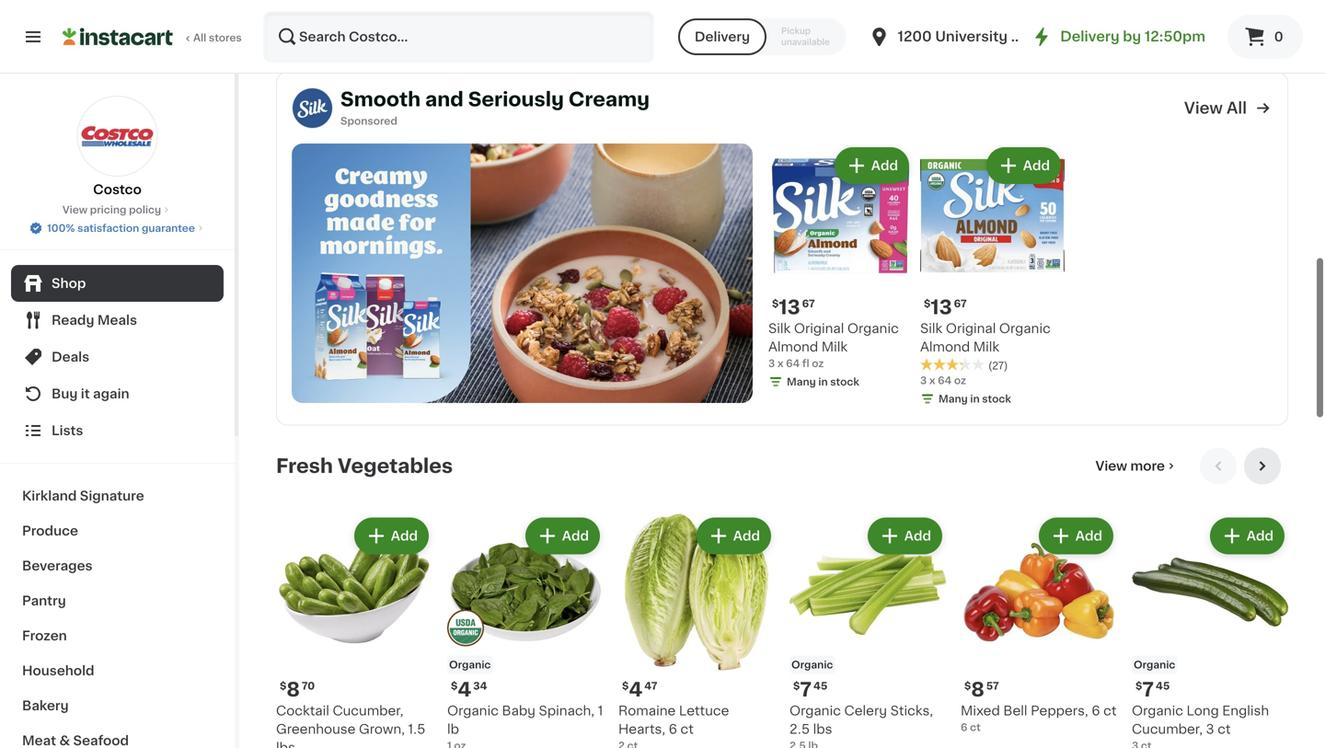 Task type: locate. For each thing, give the bounding box(es) containing it.
4
[[458, 680, 472, 700], [629, 680, 643, 700]]

1 horizontal spatial delivery
[[1061, 30, 1120, 43]]

0 vertical spatial cucumber,
[[333, 705, 404, 718]]

view all
[[1185, 100, 1247, 116]]

all down the 0 button
[[1227, 100, 1247, 116]]

delivery
[[1061, 30, 1120, 43], [695, 30, 750, 43]]

None search field
[[263, 11, 654, 63]]

2 vertical spatial 3
[[1207, 723, 1215, 736]]

ct inside romaine lettuce hearts, 6 ct
[[681, 723, 694, 736]]

add for silk original organic almond milk
[[1024, 159, 1050, 172]]

1 vertical spatial cucumber,
[[1132, 723, 1203, 736]]

add button for cocktail cucumber, greenhouse grown, 1.5 lbs
[[356, 520, 427, 553]]

45 for celery
[[814, 681, 828, 691]]

45
[[814, 681, 828, 691], [1156, 681, 1170, 691]]

1 vertical spatial view
[[63, 205, 88, 215]]

1 horizontal spatial lbs
[[813, 723, 833, 736]]

cucumber, up grown,
[[333, 705, 404, 718]]

in
[[497, 17, 507, 27], [1011, 34, 1021, 44], [819, 377, 828, 387], [971, 394, 980, 404]]

1 horizontal spatial 67
[[954, 299, 967, 309]]

0 horizontal spatial oz
[[812, 359, 824, 369]]

6 right peppers,
[[1092, 705, 1101, 718]]

0 vertical spatial oz
[[812, 359, 824, 369]]

mixed
[[961, 705, 1001, 718]]

$ inside $ 4 34
[[451, 681, 458, 691]]

0 vertical spatial x
[[778, 359, 784, 369]]

0 vertical spatial 64
[[786, 359, 800, 369]]

1 horizontal spatial $ 13 67
[[924, 298, 967, 317]]

0 horizontal spatial 7
[[800, 680, 812, 700]]

0 horizontal spatial silk
[[769, 322, 791, 335]]

bell
[[1004, 705, 1028, 718]]

view inside popup button
[[1096, 460, 1128, 473]]

100%
[[47, 223, 75, 233]]

2 almond from the left
[[921, 341, 971, 354]]

more
[[1131, 460, 1166, 473]]

view pricing policy link
[[63, 203, 172, 217]]

$ 7 45 up organic long english cucumber, 3 ct
[[1136, 680, 1170, 700]]

1 horizontal spatial 7
[[1143, 680, 1154, 700]]

0 horizontal spatial 64
[[786, 359, 800, 369]]

$ up 'silk original organic almond milk'
[[924, 299, 931, 309]]

almond up fl
[[769, 341, 819, 354]]

silk inside 'silk original organic almond milk'
[[921, 322, 943, 335]]

0 horizontal spatial x
[[778, 359, 784, 369]]

ct down lettuce
[[681, 723, 694, 736]]

view
[[1185, 100, 1223, 116], [63, 205, 88, 215], [1096, 460, 1128, 473]]

add button for organic long english cucumber, 3 ct
[[1212, 520, 1283, 553]]

original up (27)
[[946, 322, 996, 335]]

$ 13 67
[[772, 298, 815, 317], [924, 298, 967, 317]]

lbs right 2.5
[[813, 723, 833, 736]]

2 4 from the left
[[629, 680, 643, 700]]

view inside "link"
[[63, 205, 88, 215]]

$ for cocktail cucumber, greenhouse grown, 1.5 lbs
[[280, 681, 287, 691]]

1 7 from the left
[[800, 680, 812, 700]]

all
[[193, 33, 206, 43], [1227, 100, 1247, 116]]

1 horizontal spatial 6
[[961, 723, 968, 733]]

in down silk original organic almond milk 3 x 64 fl oz
[[819, 377, 828, 387]]

6 inside romaine lettuce hearts, 6 ct
[[669, 723, 678, 736]]

0 vertical spatial all
[[193, 33, 206, 43]]

(27)
[[989, 361, 1009, 371]]

shop
[[52, 277, 86, 290]]

7 for organic long english cucumber, 3 ct
[[1143, 680, 1154, 700]]

$ 13 67 up 'silk original organic almond milk'
[[924, 298, 967, 317]]

0 horizontal spatial 8
[[287, 680, 300, 700]]

add
[[872, 159, 899, 172], [1024, 159, 1050, 172], [391, 530, 418, 543], [562, 530, 589, 543], [734, 530, 760, 543], [905, 530, 932, 543], [1076, 530, 1103, 543], [1247, 530, 1274, 543]]

organic
[[848, 322, 899, 335], [1000, 322, 1051, 335], [449, 660, 491, 670], [792, 660, 834, 670], [1134, 660, 1176, 670], [447, 705, 499, 718], [790, 705, 841, 718], [1132, 705, 1184, 718]]

$ for romaine lettuce hearts, 6 ct
[[622, 681, 629, 691]]

0 vertical spatial 3
[[769, 359, 775, 369]]

organic celery sticks, 2.5 lbs
[[790, 705, 934, 736]]

$ 8 57
[[965, 680, 999, 700]]

organic long english cucumber, 3 ct
[[1132, 705, 1270, 736]]

$ left 47
[[622, 681, 629, 691]]

3 down 'silk original organic almond milk'
[[921, 376, 927, 386]]

ready
[[52, 314, 94, 327]]

add for romaine lettuce hearts, 6 ct
[[734, 530, 760, 543]]

1 horizontal spatial 45
[[1156, 681, 1170, 691]]

$ left 34
[[451, 681, 458, 691]]

silk for silk original organic almond milk 3 x 64 fl oz
[[769, 322, 791, 335]]

hearts,
[[619, 723, 666, 736]]

delivery button
[[678, 18, 767, 55]]

1
[[598, 705, 603, 718]]

0 horizontal spatial many in stock button
[[447, 0, 604, 33]]

frozen
[[22, 630, 67, 643]]

view up 100%
[[63, 205, 88, 215]]

&
[[59, 735, 70, 748]]

0 horizontal spatial almond
[[769, 341, 819, 354]]

0 horizontal spatial 4
[[458, 680, 472, 700]]

0 horizontal spatial $ 7 45
[[794, 680, 828, 700]]

add button for organic baby spinach, 1 lb
[[527, 520, 598, 553]]

0 horizontal spatial $ 13 67
[[772, 298, 815, 317]]

cucumber, down long
[[1132, 723, 1203, 736]]

$ 4 47
[[622, 680, 658, 700]]

64
[[786, 359, 800, 369], [938, 376, 952, 386]]

lbs inside cocktail cucumber, greenhouse grown, 1.5 lbs
[[276, 742, 295, 748]]

view left more at the bottom right of page
[[1096, 460, 1128, 473]]

organic inside organic long english cucumber, 3 ct
[[1132, 705, 1184, 718]]

13 up 'silk original organic almond milk'
[[931, 298, 953, 317]]

smooth and seriously creamy spo nsored
[[341, 90, 650, 126]]

2 vertical spatial view
[[1096, 460, 1128, 473]]

1.5
[[408, 723, 426, 736]]

milk inside 'silk original organic almond milk'
[[974, 341, 1000, 354]]

1 45 from the left
[[814, 681, 828, 691]]

silk for silk original organic almond milk
[[921, 322, 943, 335]]

almond inside silk original organic almond milk 3 x 64 fl oz
[[769, 341, 819, 354]]

1 horizontal spatial cucumber,
[[1132, 723, 1203, 736]]

2 horizontal spatial view
[[1185, 100, 1223, 116]]

1 vertical spatial all
[[1227, 100, 1247, 116]]

almond up 3 x 64 oz on the right bottom of page
[[921, 341, 971, 354]]

policy
[[129, 205, 161, 215]]

x down 'silk original organic almond milk'
[[930, 376, 936, 386]]

1 horizontal spatial view
[[1096, 460, 1128, 473]]

buy it again link
[[11, 376, 224, 412]]

1 8 from the left
[[287, 680, 300, 700]]

almond inside 'silk original organic almond milk'
[[921, 341, 971, 354]]

silk inside silk original organic almond milk 3 x 64 fl oz
[[769, 322, 791, 335]]

$ up organic long english cucumber, 3 ct
[[1136, 681, 1143, 691]]

delivery by 12:50pm link
[[1031, 26, 1206, 48]]

13 up silk original organic almond milk 3 x 64 fl oz
[[779, 298, 801, 317]]

7 up 2.5
[[800, 680, 812, 700]]

64 down 'silk original organic almond milk'
[[938, 376, 952, 386]]

$ for silk original organic almond milk
[[924, 299, 931, 309]]

oz right fl
[[812, 359, 824, 369]]

$ for organic celery sticks, 2.5 lbs
[[794, 681, 800, 691]]

organic inside organic baby spinach, 1 lb
[[447, 705, 499, 718]]

in right university
[[1011, 34, 1021, 44]]

delivery for delivery
[[695, 30, 750, 43]]

4 left 47
[[629, 680, 643, 700]]

★★★★★
[[921, 358, 985, 371], [921, 358, 985, 371]]

2 horizontal spatial 3
[[1207, 723, 1215, 736]]

0 horizontal spatial 45
[[814, 681, 828, 691]]

1 horizontal spatial many in stock button
[[961, 0, 1118, 50]]

stock
[[509, 17, 538, 27], [1023, 34, 1052, 44], [831, 377, 860, 387], [983, 394, 1012, 404]]

2 original from the left
[[946, 322, 996, 335]]

0 horizontal spatial delivery
[[695, 30, 750, 43]]

2 horizontal spatial 6
[[1092, 705, 1101, 718]]

1 original from the left
[[794, 322, 845, 335]]

0 vertical spatial lbs
[[813, 723, 833, 736]]

lbs inside 'organic celery sticks, 2.5 lbs'
[[813, 723, 833, 736]]

view for view more
[[1096, 460, 1128, 473]]

0 horizontal spatial 13
[[779, 298, 801, 317]]

$
[[772, 299, 779, 309], [924, 299, 931, 309], [280, 681, 287, 691], [451, 681, 458, 691], [622, 681, 629, 691], [794, 681, 800, 691], [965, 681, 972, 691], [1136, 681, 1143, 691]]

ct down long
[[1218, 723, 1231, 736]]

1 4 from the left
[[458, 680, 472, 700]]

original up fl
[[794, 322, 845, 335]]

organic inside 'silk original organic almond milk'
[[1000, 322, 1051, 335]]

fresh vegetables
[[276, 457, 453, 476]]

1 horizontal spatial $ 7 45
[[1136, 680, 1170, 700]]

3 down long
[[1207, 723, 1215, 736]]

0 horizontal spatial lbs
[[276, 742, 295, 748]]

1 horizontal spatial milk
[[974, 341, 1000, 354]]

delivery inside button
[[695, 30, 750, 43]]

1 vertical spatial 64
[[938, 376, 952, 386]]

2 8 from the left
[[972, 680, 985, 700]]

1 vertical spatial x
[[930, 376, 936, 386]]

0 horizontal spatial 3
[[769, 359, 775, 369]]

organic baby spinach, 1 lb
[[447, 705, 603, 736]]

1 horizontal spatial 4
[[629, 680, 643, 700]]

1 vertical spatial lbs
[[276, 742, 295, 748]]

1200 university ave
[[898, 30, 1038, 43]]

stock down (27)
[[983, 394, 1012, 404]]

13
[[779, 298, 801, 317], [931, 298, 953, 317]]

$ up 2.5
[[794, 681, 800, 691]]

45 for long
[[1156, 681, 1170, 691]]

4 left 34
[[458, 680, 472, 700]]

7
[[800, 680, 812, 700], [1143, 680, 1154, 700]]

milk inside silk original organic almond milk 3 x 64 fl oz
[[822, 341, 848, 354]]

add button for silk original organic almond milk
[[989, 149, 1060, 182]]

many in stock
[[466, 17, 538, 27], [980, 34, 1052, 44], [787, 377, 860, 387], [939, 394, 1012, 404]]

silk
[[769, 322, 791, 335], [921, 322, 943, 335]]

3 left fl
[[769, 359, 775, 369]]

silk original organic almond milk
[[921, 322, 1051, 354]]

67 up 'silk original organic almond milk'
[[954, 299, 967, 309]]

$ 7 45
[[794, 680, 828, 700], [1136, 680, 1170, 700]]

1 milk from the left
[[822, 341, 848, 354]]

$ 4 34
[[451, 680, 487, 700]]

8
[[287, 680, 300, 700], [972, 680, 985, 700]]

silk image
[[292, 87, 333, 129]]

1 horizontal spatial 3
[[921, 376, 927, 386]]

4 for organic
[[458, 680, 472, 700]]

0 horizontal spatial milk
[[822, 341, 848, 354]]

delivery for delivery by 12:50pm
[[1061, 30, 1120, 43]]

x left fl
[[778, 359, 784, 369]]

$ inside $ 8 70
[[280, 681, 287, 691]]

8 left 70
[[287, 680, 300, 700]]

8 for cocktail cucumber, greenhouse grown, 1.5 lbs
[[287, 680, 300, 700]]

8 left 57
[[972, 680, 985, 700]]

1 almond from the left
[[769, 341, 819, 354]]

lettuce
[[679, 705, 730, 718]]

add button
[[837, 149, 908, 182], [989, 149, 1060, 182], [356, 520, 427, 553], [527, 520, 598, 553], [699, 520, 770, 553], [870, 520, 941, 553], [1041, 520, 1112, 553], [1212, 520, 1283, 553]]

add button for romaine lettuce hearts, 6 ct
[[699, 520, 770, 553]]

costco link
[[77, 96, 158, 199]]

ct
[[1104, 705, 1117, 718], [970, 723, 981, 733], [681, 723, 694, 736], [1218, 723, 1231, 736]]

x
[[778, 359, 784, 369], [930, 376, 936, 386]]

1 $ 7 45 from the left
[[794, 680, 828, 700]]

1 horizontal spatial original
[[946, 322, 996, 335]]

67 up silk original organic almond milk 3 x 64 fl oz
[[802, 299, 815, 309]]

0 horizontal spatial 6
[[669, 723, 678, 736]]

6 for mixed bell peppers, 6 ct 6 ct
[[1092, 705, 1101, 718]]

2 milk from the left
[[974, 341, 1000, 354]]

ave
[[1012, 30, 1038, 43]]

2 silk from the left
[[921, 322, 943, 335]]

2 45 from the left
[[1156, 681, 1170, 691]]

34
[[473, 681, 487, 691]]

all left the 'stores'
[[193, 33, 206, 43]]

2 $ 7 45 from the left
[[1136, 680, 1170, 700]]

1 silk from the left
[[769, 322, 791, 335]]

0 horizontal spatial original
[[794, 322, 845, 335]]

many down 3 x 64 oz on the right bottom of page
[[939, 394, 968, 404]]

1 horizontal spatial silk
[[921, 322, 943, 335]]

3
[[769, 359, 775, 369], [921, 376, 927, 386], [1207, 723, 1215, 736]]

buy
[[52, 388, 78, 400]]

64 left fl
[[786, 359, 800, 369]]

0 horizontal spatial view
[[63, 205, 88, 215]]

lbs down greenhouse
[[276, 742, 295, 748]]

0 horizontal spatial cucumber,
[[333, 705, 404, 718]]

$ left 57
[[965, 681, 972, 691]]

$ 13 67 up silk original organic almond milk 3 x 64 fl oz
[[772, 298, 815, 317]]

oz
[[812, 359, 824, 369], [955, 376, 967, 386]]

many down fl
[[787, 377, 816, 387]]

original inside 'silk original organic almond milk'
[[946, 322, 996, 335]]

6 down mixed on the right
[[961, 723, 968, 733]]

almond
[[769, 341, 819, 354], [921, 341, 971, 354]]

0
[[1275, 30, 1284, 43]]

6 for romaine lettuce hearts, 6 ct
[[669, 723, 678, 736]]

organic inside 'organic celery sticks, 2.5 lbs'
[[790, 705, 841, 718]]

milk
[[822, 341, 848, 354], [974, 341, 1000, 354]]

pricing
[[90, 205, 126, 215]]

3 inside silk original organic almond milk 3 x 64 fl oz
[[769, 359, 775, 369]]

1 horizontal spatial 13
[[931, 298, 953, 317]]

1 horizontal spatial 8
[[972, 680, 985, 700]]

spinach,
[[539, 705, 595, 718]]

$ 7 45 up 2.5
[[794, 680, 828, 700]]

english
[[1223, 705, 1270, 718]]

produce
[[22, 525, 78, 538]]

household link
[[11, 654, 224, 689]]

delivery by 12:50pm
[[1061, 30, 1206, 43]]

7 up organic long english cucumber, 3 ct
[[1143, 680, 1154, 700]]

Search field
[[265, 13, 653, 61]]

ct down mixed on the right
[[970, 723, 981, 733]]

45 up organic long english cucumber, 3 ct
[[1156, 681, 1170, 691]]

view down 12:50pm
[[1185, 100, 1223, 116]]

2 7 from the left
[[1143, 680, 1154, 700]]

stock up seriously
[[509, 17, 538, 27]]

oz down 'silk original organic almond milk'
[[955, 376, 967, 386]]

organic inside silk original organic almond milk 3 x 64 fl oz
[[848, 322, 899, 335]]

product group
[[769, 144, 913, 393], [921, 144, 1065, 410], [276, 514, 433, 748], [447, 514, 604, 748], [619, 514, 775, 748], [790, 514, 946, 748], [961, 514, 1118, 735], [1132, 514, 1289, 748]]

$ inside $ 8 57
[[965, 681, 972, 691]]

$ left 70
[[280, 681, 287, 691]]

45 up 'organic celery sticks, 2.5 lbs'
[[814, 681, 828, 691]]

fl
[[803, 359, 810, 369]]

0 horizontal spatial 67
[[802, 299, 815, 309]]

1 vertical spatial oz
[[955, 376, 967, 386]]

1 horizontal spatial oz
[[955, 376, 967, 386]]

in down 'silk original organic almond milk'
[[971, 394, 980, 404]]

0 horizontal spatial all
[[193, 33, 206, 43]]

seriously
[[468, 90, 564, 109]]

oz inside silk original organic almond milk 3 x 64 fl oz
[[812, 359, 824, 369]]

1 horizontal spatial almond
[[921, 341, 971, 354]]

0 vertical spatial view
[[1185, 100, 1223, 116]]

many
[[466, 17, 495, 27], [980, 34, 1009, 44], [787, 377, 816, 387], [939, 394, 968, 404]]

original inside silk original organic almond milk 3 x 64 fl oz
[[794, 322, 845, 335]]

6 right hearts,
[[669, 723, 678, 736]]

baby
[[502, 705, 536, 718]]

$ inside $ 4 47
[[622, 681, 629, 691]]



Task type: describe. For each thing, give the bounding box(es) containing it.
2.5
[[790, 723, 810, 736]]

item badge image
[[447, 610, 484, 647]]

all stores link
[[63, 11, 243, 63]]

meals
[[97, 314, 137, 327]]

x inside silk original organic almond milk 3 x 64 fl oz
[[778, 359, 784, 369]]

beverages link
[[11, 549, 224, 584]]

$ up silk original organic almond milk 3 x 64 fl oz
[[772, 299, 779, 309]]

1 horizontal spatial 64
[[938, 376, 952, 386]]

nsored
[[361, 116, 398, 126]]

vegetables
[[338, 457, 453, 476]]

100% satisfaction guarantee button
[[29, 217, 206, 236]]

1 many in stock button from the left
[[447, 0, 604, 33]]

3 inside organic long english cucumber, 3 ct
[[1207, 723, 1215, 736]]

add button for organic celery sticks, 2.5 lbs
[[870, 520, 941, 553]]

buy it again
[[52, 388, 129, 400]]

add for cocktail cucumber, greenhouse grown, 1.5 lbs
[[391, 530, 418, 543]]

instacart logo image
[[63, 26, 173, 48]]

4 for romaine
[[629, 680, 643, 700]]

by
[[1123, 30, 1142, 43]]

view more
[[1096, 460, 1166, 473]]

$ for organic long english cucumber, 3 ct
[[1136, 681, 1143, 691]]

view pricing policy
[[63, 205, 161, 215]]

guarantee
[[142, 223, 195, 233]]

shop link
[[11, 265, 224, 302]]

1200 university ave button
[[869, 11, 1038, 63]]

service type group
[[678, 18, 847, 55]]

kirkland signature link
[[11, 479, 224, 514]]

$ 8 70
[[280, 680, 315, 700]]

lb
[[447, 723, 459, 736]]

lists
[[52, 424, 83, 437]]

almond for silk original organic almond milk 3 x 64 fl oz
[[769, 341, 819, 354]]

milk for silk original organic almond milk 3 x 64 fl oz
[[822, 341, 848, 354]]

celery
[[845, 705, 888, 718]]

view more button
[[1089, 448, 1186, 485]]

2 13 from the left
[[931, 298, 953, 317]]

costco logo image
[[77, 96, 158, 177]]

47
[[645, 681, 658, 691]]

meat & seafood link
[[11, 724, 224, 748]]

long
[[1187, 705, 1220, 718]]

2 $ 13 67 from the left
[[924, 298, 967, 317]]

item carousel region
[[276, 448, 1289, 748]]

milk for silk original organic almond milk
[[974, 341, 1000, 354]]

stores
[[209, 33, 242, 43]]

8 for mixed bell peppers, 6 ct
[[972, 680, 985, 700]]

seafood
[[73, 735, 129, 748]]

12:50pm
[[1145, 30, 1206, 43]]

all stores
[[193, 33, 242, 43]]

household
[[22, 665, 94, 678]]

it
[[81, 388, 90, 400]]

70
[[302, 681, 315, 691]]

and
[[425, 90, 464, 109]]

$ 7 45 for organic celery sticks, 2.5 lbs
[[794, 680, 828, 700]]

almond for silk original organic almond milk
[[921, 341, 971, 354]]

peppers,
[[1031, 705, 1089, 718]]

ct inside organic long english cucumber, 3 ct
[[1218, 723, 1231, 736]]

pantry
[[22, 595, 66, 608]]

satisfaction
[[77, 223, 139, 233]]

$ 7 45 for organic long english cucumber, 3 ct
[[1136, 680, 1170, 700]]

1 horizontal spatial all
[[1227, 100, 1247, 116]]

ready meals button
[[11, 302, 224, 339]]

meat
[[22, 735, 56, 748]]

cucumber, inside cocktail cucumber, greenhouse grown, 1.5 lbs
[[333, 705, 404, 718]]

produce link
[[11, 514, 224, 549]]

again
[[93, 388, 129, 400]]

deals
[[52, 351, 89, 364]]

1 13 from the left
[[779, 298, 801, 317]]

$ for organic baby spinach, 1 lb
[[451, 681, 458, 691]]

bakery
[[22, 700, 69, 713]]

64 inside silk original organic almond milk 3 x 64 fl oz
[[786, 359, 800, 369]]

university
[[936, 30, 1008, 43]]

kirkland signature
[[22, 490, 144, 503]]

frozen link
[[11, 619, 224, 654]]

lists link
[[11, 412, 224, 449]]

many up seriously
[[466, 17, 495, 27]]

costco
[[93, 183, 142, 196]]

1 $ 13 67 from the left
[[772, 298, 815, 317]]

beverages
[[22, 560, 93, 573]]

sponsored badge image
[[790, 16, 846, 26]]

stock down silk original organic almond milk 3 x 64 fl oz
[[831, 377, 860, 387]]

ct right peppers,
[[1104, 705, 1117, 718]]

1 vertical spatial 3
[[921, 376, 927, 386]]

signature
[[80, 490, 144, 503]]

7 for organic celery sticks, 2.5 lbs
[[800, 680, 812, 700]]

meat & seafood
[[22, 735, 129, 748]]

smooth
[[341, 90, 421, 109]]

pantry link
[[11, 584, 224, 619]]

100% satisfaction guarantee
[[47, 223, 195, 233]]

romaine
[[619, 705, 676, 718]]

kirkland
[[22, 490, 77, 503]]

ready meals
[[52, 314, 137, 327]]

add for organic baby spinach, 1 lb
[[562, 530, 589, 543]]

silk oat and almond milk image
[[292, 144, 753, 403]]

fresh
[[276, 457, 333, 476]]

creamy
[[569, 90, 650, 109]]

1 horizontal spatial x
[[930, 376, 936, 386]]

cocktail cucumber, greenhouse grown, 1.5 lbs
[[276, 705, 426, 748]]

1200
[[898, 30, 932, 43]]

2 many in stock button from the left
[[961, 0, 1118, 50]]

add for organic long english cucumber, 3 ct
[[1247, 530, 1274, 543]]

view for view pricing policy
[[63, 205, 88, 215]]

view for view all
[[1185, 100, 1223, 116]]

grown,
[[359, 723, 405, 736]]

stock right university
[[1023, 34, 1052, 44]]

original for silk original organic almond milk
[[946, 322, 996, 335]]

add for organic celery sticks, 2.5 lbs
[[905, 530, 932, 543]]

many left ave
[[980, 34, 1009, 44]]

in up seriously
[[497, 17, 507, 27]]

0 button
[[1228, 15, 1304, 59]]

deals link
[[11, 339, 224, 376]]

romaine lettuce hearts, 6 ct
[[619, 705, 730, 736]]

2 67 from the left
[[954, 299, 967, 309]]

original for silk original organic almond milk 3 x 64 fl oz
[[794, 322, 845, 335]]

1 67 from the left
[[802, 299, 815, 309]]

cucumber, inside organic long english cucumber, 3 ct
[[1132, 723, 1203, 736]]

57
[[987, 681, 999, 691]]



Task type: vqa. For each thing, say whether or not it's contained in the screenshot.
STICKS,
yes



